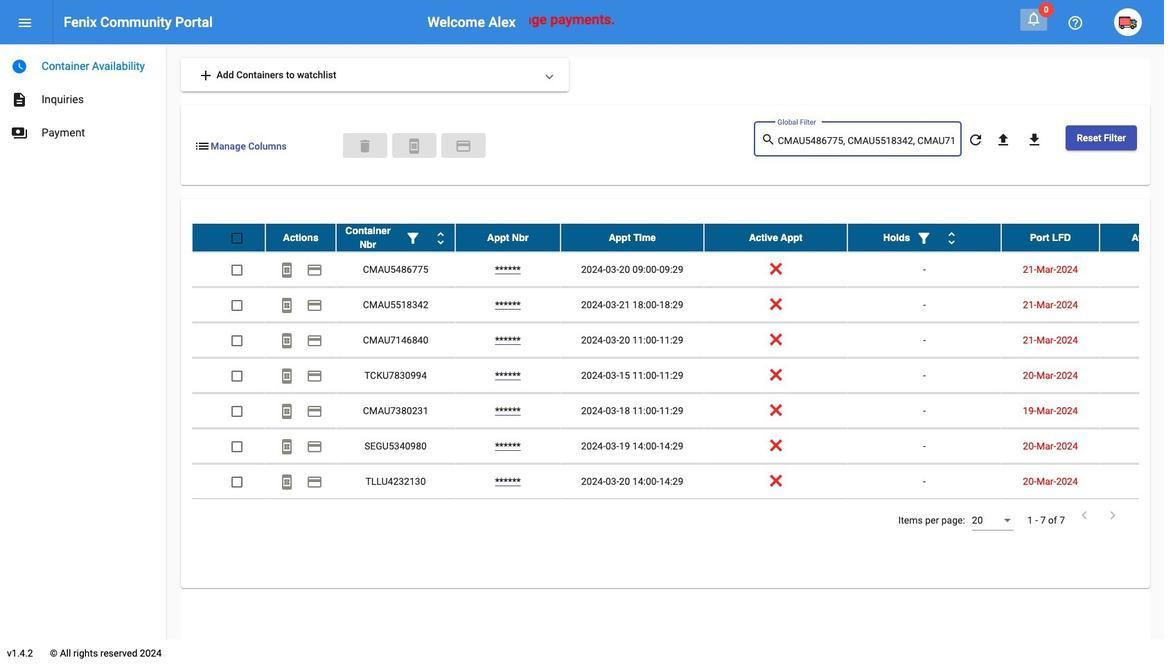 Task type: describe. For each thing, give the bounding box(es) containing it.
4 row from the top
[[192, 323, 1165, 359]]

6 column header from the left
[[848, 224, 1002, 252]]

6 row from the top
[[192, 394, 1165, 429]]

2 column header from the left
[[336, 224, 456, 252]]

3 column header from the left
[[456, 224, 561, 252]]

7 cell from the top
[[1100, 465, 1165, 499]]

3 row from the top
[[192, 288, 1165, 323]]

5 cell from the top
[[1100, 394, 1165, 429]]

7 column header from the left
[[1002, 224, 1100, 252]]

1 row from the top
[[192, 224, 1165, 252]]

4 cell from the top
[[1100, 359, 1165, 393]]

2 row from the top
[[192, 252, 1165, 288]]



Task type: locate. For each thing, give the bounding box(es) containing it.
cell
[[1100, 252, 1165, 287], [1100, 288, 1165, 322], [1100, 323, 1165, 358], [1100, 359, 1165, 393], [1100, 394, 1165, 429], [1100, 429, 1165, 464], [1100, 465, 1165, 499]]

3 cell from the top
[[1100, 323, 1165, 358]]

no color image inside column header
[[944, 230, 961, 247]]

1 cell from the top
[[1100, 252, 1165, 287]]

no color image
[[11, 58, 28, 75], [198, 67, 214, 84], [11, 92, 28, 108], [11, 125, 28, 141], [968, 132, 985, 149], [996, 132, 1012, 149], [1027, 132, 1044, 149], [194, 138, 211, 155], [455, 138, 472, 155], [405, 230, 422, 247], [433, 230, 449, 247], [916, 230, 933, 247], [279, 298, 295, 314], [306, 298, 323, 314], [306, 333, 323, 350], [279, 368, 295, 385], [279, 404, 295, 420], [279, 439, 295, 456], [279, 475, 295, 491], [306, 475, 323, 491], [1105, 508, 1122, 524]]

grid
[[192, 224, 1165, 500]]

navigation
[[0, 44, 166, 150]]

row
[[192, 224, 1165, 252], [192, 252, 1165, 288], [192, 288, 1165, 323], [192, 323, 1165, 359], [192, 359, 1165, 394], [192, 394, 1165, 429], [192, 429, 1165, 465], [192, 465, 1165, 500]]

Global Watchlist Filter field
[[778, 136, 955, 147]]

no color image
[[1026, 10, 1043, 27], [17, 15, 33, 31], [1068, 15, 1084, 31], [762, 131, 778, 148], [406, 138, 423, 155], [944, 230, 961, 247], [279, 262, 295, 279], [306, 262, 323, 279], [279, 333, 295, 350], [306, 368, 323, 385], [306, 404, 323, 420], [306, 439, 323, 456], [1077, 508, 1093, 524]]

5 row from the top
[[192, 359, 1165, 394]]

5 column header from the left
[[705, 224, 848, 252]]

8 column header from the left
[[1100, 224, 1165, 252]]

7 row from the top
[[192, 429, 1165, 465]]

8 row from the top
[[192, 465, 1165, 500]]

column header
[[266, 224, 336, 252], [336, 224, 456, 252], [456, 224, 561, 252], [561, 224, 705, 252], [705, 224, 848, 252], [848, 224, 1002, 252], [1002, 224, 1100, 252], [1100, 224, 1165, 252]]

6 cell from the top
[[1100, 429, 1165, 464]]

2 cell from the top
[[1100, 288, 1165, 322]]

4 column header from the left
[[561, 224, 705, 252]]

delete image
[[357, 138, 374, 155]]

1 column header from the left
[[266, 224, 336, 252]]



